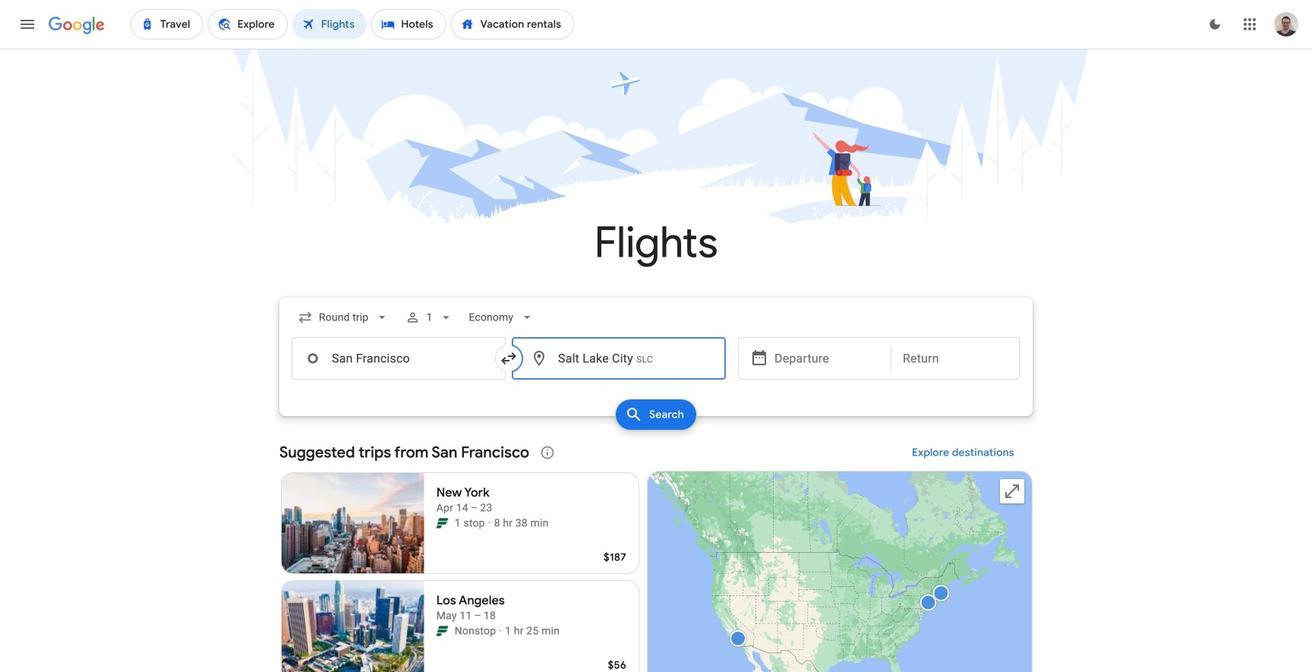 Task type: locate. For each thing, give the bounding box(es) containing it.
main menu image
[[18, 15, 36, 33]]

suggested trips from san francisco region
[[279, 434, 1033, 672]]

Where from? text field
[[292, 337, 506, 380]]

0 vertical spatial  image
[[488, 516, 491, 531]]

frontier image for 187 us dollars text field
[[436, 517, 449, 529]]

2 frontier image from the top
[[436, 625, 449, 637]]

Flight search field
[[267, 298, 1045, 434]]

change appearance image
[[1197, 6, 1233, 43]]

1 horizontal spatial  image
[[499, 623, 502, 639]]

 image
[[488, 516, 491, 531], [499, 623, 502, 639]]

frontier image
[[436, 517, 449, 529], [436, 625, 449, 637]]

0 vertical spatial frontier image
[[436, 517, 449, 529]]

1 frontier image from the top
[[436, 517, 449, 529]]

0 horizontal spatial  image
[[488, 516, 491, 531]]

None field
[[292, 304, 396, 331], [463, 304, 541, 331], [292, 304, 396, 331], [463, 304, 541, 331]]

1 vertical spatial  image
[[499, 623, 502, 639]]

1 vertical spatial frontier image
[[436, 625, 449, 637]]

swap origin and destination. image
[[500, 349, 518, 368]]

Where to? Salt Lake City SLC text field
[[512, 337, 726, 380]]

56 US dollars text field
[[608, 658, 626, 672]]



Task type: describe. For each thing, give the bounding box(es) containing it.
 image for frontier icon related to 187 us dollars text field
[[488, 516, 491, 531]]

 image for frontier icon corresponding to 56 us dollars text box
[[499, 623, 502, 639]]

Departure text field
[[775, 338, 879, 379]]

frontier image for 56 us dollars text box
[[436, 625, 449, 637]]

187 US dollars text field
[[604, 551, 626, 564]]

Return text field
[[903, 338, 1008, 379]]



Task type: vqa. For each thing, say whether or not it's contained in the screenshot.
topmost ADD
no



